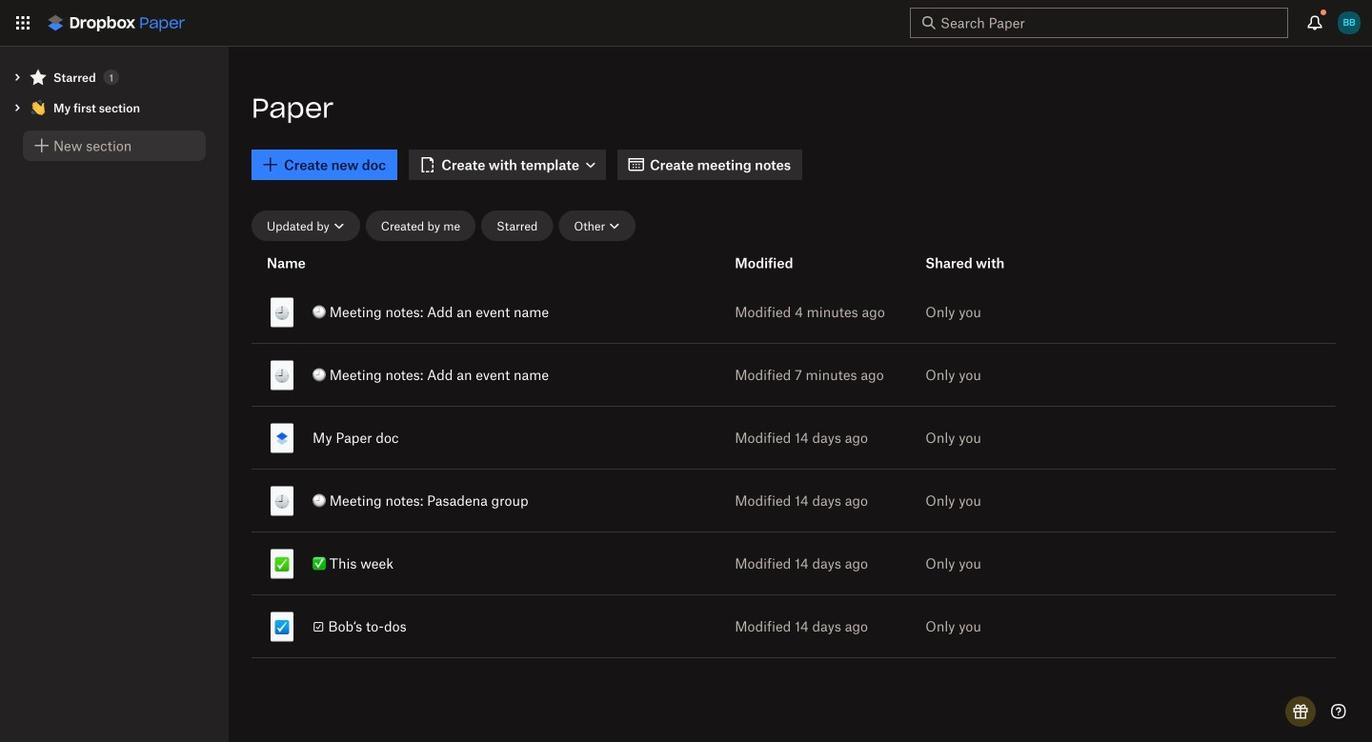 Task type: describe. For each thing, give the bounding box(es) containing it.
waving hand image
[[30, 100, 46, 115]]

1 row group from the top
[[252, 245, 1317, 281]]

check box with check image
[[274, 620, 290, 635]]

6 row from the top
[[252, 592, 1336, 661]]

5 row from the top
[[252, 529, 1336, 598]]

1 row from the top
[[252, 277, 1336, 347]]

4 row from the top
[[252, 466, 1336, 535]]

Search Paper text field
[[940, 12, 1253, 33]]



Task type: locate. For each thing, give the bounding box(es) containing it.
cell
[[252, 281, 624, 343], [252, 344, 624, 406], [1101, 344, 1317, 406], [252, 407, 624, 469], [1101, 407, 1317, 469], [252, 470, 624, 532], [1101, 470, 1317, 532], [252, 533, 624, 595], [252, 595, 624, 657], [1101, 595, 1317, 657]]

table
[[252, 245, 1349, 719]]

nine o'clock image
[[274, 305, 290, 321]]

nine o'clock image for 3rd row from the bottom of the first row group from the bottom of the page
[[274, 494, 290, 509]]

1 nine o'clock image from the top
[[274, 368, 290, 383]]

2 row from the top
[[252, 340, 1336, 410]]

nine o'clock image for second row from the top
[[274, 368, 290, 383]]

nine o'clock image down nine o'clock icon
[[274, 368, 290, 383]]

row
[[252, 277, 1336, 347], [252, 340, 1336, 410], [252, 403, 1336, 473], [252, 466, 1336, 535], [252, 529, 1336, 598], [252, 592, 1336, 661]]

New section text field
[[53, 135, 194, 156]]

nine o'clock image
[[274, 368, 290, 383], [274, 494, 290, 509]]

2 row group from the top
[[252, 277, 1336, 661]]

nine o'clock image up check mark button icon
[[274, 494, 290, 509]]

1 vertical spatial nine o'clock image
[[274, 494, 290, 509]]

0 vertical spatial nine o'clock image
[[274, 368, 290, 383]]

row group
[[252, 245, 1317, 281], [252, 277, 1336, 661]]

check mark button image
[[274, 557, 290, 572]]

3 row from the top
[[252, 403, 1336, 473]]

2 nine o'clock image from the top
[[274, 494, 290, 509]]



Task type: vqa. For each thing, say whether or not it's contained in the screenshot.
design's &
no



